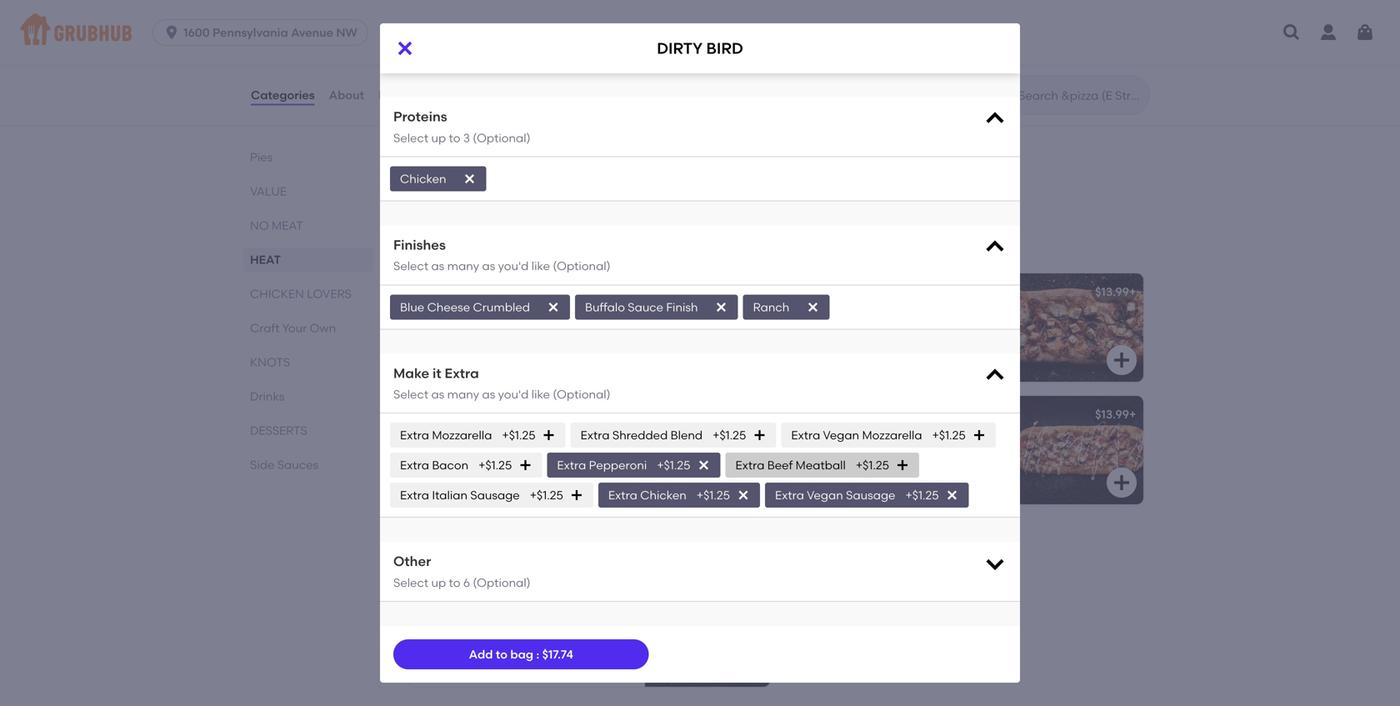 Task type: locate. For each thing, give the bounding box(es) containing it.
0 horizontal spatial mozzarella
[[432, 428, 492, 442]]

0 horizontal spatial chicken
[[250, 287, 304, 301]]

$13.99 for blk
[[1096, 285, 1130, 299]]

1 vertical spatial own
[[498, 613, 528, 628]]

1 horizontal spatial chicken lovers
[[407, 234, 567, 256]]

reviews
[[379, 88, 425, 102]]

extra down pepperoni in the left of the page
[[609, 488, 638, 502]]

$13.99 + for blk
[[1096, 285, 1137, 299]]

$17.74
[[542, 647, 574, 661]]

knots
[[250, 355, 290, 369]]

main navigation navigation
[[0, 0, 1401, 65]]

craft down the other select up to 6 (optional)
[[420, 590, 460, 604]]

extra left 'bacon' on the bottom
[[400, 458, 429, 472]]

finishes select as many as you'd like (optional)
[[393, 237, 611, 273]]

the
[[420, 285, 443, 299]]

1 like from the top
[[532, 259, 550, 273]]

your
[[463, 590, 496, 604], [462, 613, 495, 628]]

up inside proteins select up to 3 (optional)
[[431, 131, 446, 145]]

craft for craft your own pizza
[[420, 590, 460, 604]]

svg image
[[1282, 23, 1302, 43], [163, 24, 180, 41], [395, 38, 415, 58], [984, 107, 1007, 131], [715, 300, 728, 314], [739, 350, 759, 370], [1112, 350, 1132, 370], [984, 364, 1007, 387], [542, 429, 556, 442], [896, 459, 910, 472], [739, 473, 759, 493], [1112, 473, 1132, 493], [737, 489, 750, 502], [946, 489, 959, 502], [984, 552, 1007, 575]]

as
[[431, 259, 445, 273], [482, 259, 495, 273], [431, 387, 445, 401], [482, 387, 495, 401]]

select down finishes
[[393, 259, 429, 273]]

1 craft from the top
[[420, 590, 460, 604]]

(optional) up craft your own pizza
[[473, 575, 531, 590]]

categories
[[251, 88, 315, 102]]

0 vertical spatial like
[[532, 259, 550, 273]]

sausage down extra vegan mozzarella
[[846, 488, 896, 502]]

craft up the below
[[420, 613, 459, 628]]

1 vertical spatial chicken
[[250, 287, 304, 301]]

like
[[532, 259, 550, 273], [532, 387, 550, 401]]

1 you'd from the top
[[498, 259, 529, 273]]

to for other
[[449, 575, 461, 590]]

remove
[[533, 630, 581, 645]]

1 horizontal spatial craft your own
[[407, 539, 540, 561]]

+
[[756, 285, 763, 299], [1130, 285, 1137, 299], [756, 407, 763, 421], [1130, 407, 1137, 421], [756, 590, 763, 604]]

select down make at the bottom
[[393, 387, 429, 401]]

(optional) inside make it extra select as many as you'd like (optional)
[[553, 387, 611, 401]]

1 horizontal spatial dirty
[[657, 39, 703, 57]]

0 horizontal spatial chicken lovers
[[250, 287, 352, 301]]

up for other
[[431, 575, 446, 590]]

1 horizontal spatial own
[[500, 539, 540, 561]]

chicken lovers down heat
[[250, 287, 352, 301]]

your up the 6
[[457, 539, 496, 561]]

2 you'd from the top
[[498, 387, 529, 401]]

your inside craft your own by clicking below to add or remove toppings
[[462, 613, 495, 628]]

to
[[449, 131, 461, 145], [449, 575, 461, 590], [496, 647, 508, 661]]

add to bag : $17.74
[[469, 647, 574, 661]]

extra left pepperoni in the left of the page
[[557, 458, 586, 472]]

chicken lovers up outlaw
[[407, 234, 567, 256]]

1600 pennsylvania avenue nw
[[184, 25, 358, 40]]

1 vertical spatial craft
[[407, 539, 453, 561]]

extra up extra bacon
[[400, 428, 429, 442]]

1 vertical spatial vegan
[[807, 488, 843, 502]]

craft your own by clicking below to add or remove toppings
[[420, 613, 606, 661]]

(optional) up the buffalo
[[553, 259, 611, 273]]

0 horizontal spatial own
[[310, 321, 336, 335]]

0 horizontal spatial craft your own
[[250, 321, 336, 335]]

chicken
[[407, 234, 492, 256], [250, 287, 304, 301]]

1 vertical spatial chicken lovers
[[250, 287, 352, 301]]

(optional) down "66" on the left
[[473, 131, 531, 145]]

to inside proteins select up to 3 (optional)
[[449, 131, 461, 145]]

own up or at bottom
[[498, 613, 528, 628]]

many inside make it extra select as many as you'd like (optional)
[[447, 387, 479, 401]]

craft your own pizza
[[420, 590, 567, 604]]

0 vertical spatial dirty bird
[[657, 39, 743, 57]]

finish
[[666, 300, 698, 314]]

1 many from the top
[[447, 259, 479, 273]]

by
[[531, 613, 545, 628]]

1 sausage from the left
[[470, 488, 520, 502]]

chicken down "proteins" at left top
[[400, 172, 446, 186]]

1 horizontal spatial bird
[[707, 39, 743, 57]]

0 vertical spatial bird
[[707, 39, 743, 57]]

add
[[469, 647, 493, 661]]

extra left beef
[[736, 458, 765, 472]]

extra for extra pepperoni
[[557, 458, 586, 472]]

dirty bird
[[657, 39, 743, 57], [420, 407, 486, 421]]

bird
[[707, 39, 743, 57], [458, 407, 486, 421]]

mozzarella up "extra vegan sausage"
[[862, 428, 923, 442]]

like inside finishes select as many as you'd like (optional)
[[532, 259, 550, 273]]

2 many from the top
[[447, 387, 479, 401]]

select inside finishes select as many as you'd like (optional)
[[393, 259, 429, 273]]

1 vertical spatial lovers
[[307, 287, 352, 301]]

1 vertical spatial own
[[500, 539, 540, 561]]

1 vertical spatial craft
[[420, 613, 459, 628]]

1 horizontal spatial chicken
[[407, 234, 492, 256]]

+$1.25 for extra chicken
[[697, 488, 730, 502]]

0 vertical spatial lovers
[[497, 234, 567, 256]]

0 horizontal spatial craft
[[250, 321, 280, 335]]

0 horizontal spatial your
[[282, 321, 307, 335]]

select down "proteins" at left top
[[393, 131, 429, 145]]

1 horizontal spatial craft
[[407, 539, 453, 561]]

craft inside craft your own by clicking below to add or remove toppings
[[420, 613, 459, 628]]

sausage
[[470, 488, 520, 502], [846, 488, 896, 502]]

pineapple jack'd image
[[1019, 0, 1144, 78]]

to inside the other select up to 6 (optional)
[[449, 575, 461, 590]]

svg image inside main navigation navigation
[[1356, 23, 1376, 43]]

extra down extra beef meatball
[[775, 488, 804, 502]]

1 horizontal spatial lovers
[[497, 234, 567, 256]]

own left pizza
[[499, 590, 530, 604]]

2 sausage from the left
[[846, 488, 896, 502]]

desserts
[[250, 424, 307, 438]]

craft down italian
[[407, 539, 453, 561]]

buffalo 66 image
[[645, 92, 770, 200]]

to down add
[[496, 647, 508, 661]]

1 vertical spatial craft your own
[[407, 539, 540, 561]]

1 vertical spatial your
[[457, 539, 496, 561]]

0 vertical spatial dirty
[[657, 39, 703, 57]]

extra for extra chicken
[[609, 488, 638, 502]]

1 vertical spatial like
[[532, 387, 550, 401]]

lovers
[[497, 234, 567, 256], [307, 287, 352, 301]]

extra chicken
[[609, 488, 687, 502]]

$13.99
[[722, 285, 756, 299], [1096, 285, 1130, 299], [722, 407, 756, 421], [1096, 407, 1130, 421], [722, 590, 756, 604]]

select inside proteins select up to 3 (optional)
[[393, 131, 429, 145]]

extra for extra mozzarella
[[400, 428, 429, 442]]

1 vertical spatial dirty
[[420, 407, 455, 421]]

dirty
[[657, 39, 703, 57], [420, 407, 455, 421]]

2 like from the top
[[532, 387, 550, 401]]

(optional) inside the other select up to 6 (optional)
[[473, 575, 531, 590]]

sausage right italian
[[470, 488, 520, 502]]

2 select from the top
[[393, 259, 429, 273]]

1 vertical spatial to
[[449, 575, 461, 590]]

1 vertical spatial up
[[431, 575, 446, 590]]

many up the outlaw
[[447, 259, 479, 273]]

0 vertical spatial you'd
[[498, 259, 529, 273]]

0 vertical spatial own
[[310, 321, 336, 335]]

it
[[433, 365, 442, 381]]

select down other
[[393, 575, 429, 590]]

as up outlaw
[[482, 259, 495, 273]]

own
[[310, 321, 336, 335], [500, 539, 540, 561]]

extra right it
[[445, 365, 479, 381]]

sausage for extra italian sausage
[[470, 488, 520, 502]]

0 vertical spatial up
[[431, 131, 446, 145]]

vegan up meatball
[[823, 428, 860, 442]]

craft your own up the knots
[[250, 321, 336, 335]]

own inside craft your own by clicking below to add or remove toppings
[[498, 613, 528, 628]]

svg image
[[1356, 23, 1376, 43], [739, 46, 759, 66], [1112, 46, 1132, 66], [463, 172, 476, 186], [984, 236, 1007, 259], [547, 300, 560, 314], [806, 300, 820, 314], [753, 429, 766, 442], [973, 429, 986, 442], [519, 459, 532, 472], [697, 459, 711, 472], [570, 489, 583, 502]]

chicken up the outlaw
[[407, 234, 492, 256]]

craft
[[250, 321, 280, 335], [407, 539, 453, 561]]

cbr image
[[1019, 396, 1144, 504]]

as up the
[[431, 259, 445, 273]]

0 horizontal spatial sausage
[[470, 488, 520, 502]]

extra for extra vegan mozzarella
[[791, 428, 821, 442]]

cbr
[[794, 407, 819, 421]]

select inside make it extra select as many as you'd like (optional)
[[393, 387, 429, 401]]

(optional) up extra shredded blend
[[553, 387, 611, 401]]

extra up extra pepperoni
[[581, 428, 610, 442]]

select inside the other select up to 6 (optional)
[[393, 575, 429, 590]]

extra
[[445, 365, 479, 381], [400, 428, 429, 442], [581, 428, 610, 442], [791, 428, 821, 442], [400, 458, 429, 472], [557, 458, 586, 472], [736, 458, 765, 472], [400, 488, 429, 502], [609, 488, 638, 502], [775, 488, 804, 502]]

0 vertical spatial many
[[447, 259, 479, 273]]

to left 3 at the left top of page
[[449, 131, 461, 145]]

chicken lovers
[[407, 234, 567, 256], [250, 287, 352, 301]]

extra for extra italian sausage
[[400, 488, 429, 502]]

craft
[[420, 590, 460, 604], [420, 613, 459, 628]]

0 vertical spatial craft
[[420, 590, 460, 604]]

extra bacon
[[400, 458, 469, 472]]

or
[[512, 630, 530, 645]]

0 horizontal spatial dirty bird
[[420, 407, 486, 421]]

0 vertical spatial chicken lovers
[[407, 234, 567, 256]]

extra down cbr
[[791, 428, 821, 442]]

1 vertical spatial bird
[[458, 407, 486, 421]]

mozzarella up 'bacon' on the bottom
[[432, 428, 492, 442]]

$13.99 + for dirty bird
[[722, 407, 763, 421]]

up down "proteins" at left top
[[431, 131, 446, 145]]

bag
[[511, 647, 534, 661]]

0 vertical spatial vegan
[[823, 428, 860, 442]]

extra left italian
[[400, 488, 429, 502]]

many
[[447, 259, 479, 273], [447, 387, 479, 401]]

ranch
[[753, 300, 790, 314]]

$13.99 + for cbr
[[1096, 407, 1137, 421]]

vegan down meatball
[[807, 488, 843, 502]]

you'd
[[498, 259, 529, 273], [498, 387, 529, 401]]

+$1.25
[[502, 428, 536, 442], [713, 428, 746, 442], [933, 428, 966, 442], [479, 458, 512, 472], [657, 458, 691, 472], [856, 458, 890, 472], [530, 488, 563, 502], [697, 488, 730, 502], [906, 488, 939, 502]]

0 vertical spatial to
[[449, 131, 461, 145]]

1 horizontal spatial sausage
[[846, 488, 896, 502]]

craft up the knots
[[250, 321, 280, 335]]

0 vertical spatial chicken
[[400, 172, 446, 186]]

$13.99 for dirty bird
[[722, 407, 756, 421]]

4 select from the top
[[393, 575, 429, 590]]

1 select from the top
[[393, 131, 429, 145]]

blk image
[[1019, 273, 1144, 382]]

extra for extra bacon
[[400, 458, 429, 472]]

1 up from the top
[[431, 131, 446, 145]]

1 vertical spatial you'd
[[498, 387, 529, 401]]

up
[[431, 131, 446, 145], [431, 575, 446, 590]]

mozzarella
[[432, 428, 492, 442], [862, 428, 923, 442]]

1 vertical spatial many
[[447, 387, 479, 401]]

+$1.25 for extra shredded blend
[[713, 428, 746, 442]]

3
[[463, 131, 470, 145]]

0 vertical spatial craft your own
[[250, 321, 336, 335]]

chicken down pepperoni in the left of the page
[[640, 488, 687, 502]]

66
[[477, 103, 491, 117]]

2 up from the top
[[431, 575, 446, 590]]

your down the 6
[[463, 590, 496, 604]]

$13.99 +
[[722, 285, 763, 299], [1096, 285, 1137, 299], [722, 407, 763, 421], [1096, 407, 1137, 421], [722, 590, 763, 604]]

own
[[499, 590, 530, 604], [498, 613, 528, 628]]

sauce
[[628, 300, 664, 314]]

1 vertical spatial your
[[462, 613, 495, 628]]

1 horizontal spatial chicken
[[640, 488, 687, 502]]

buffalo 66 button
[[410, 92, 770, 200]]

no meat
[[250, 218, 303, 233]]

proteins select up to 3 (optional)
[[393, 109, 531, 145]]

chicken down heat
[[250, 287, 304, 301]]

craft your own
[[250, 321, 336, 335], [407, 539, 540, 561]]

many inside finishes select as many as you'd like (optional)
[[447, 259, 479, 273]]

0 vertical spatial your
[[282, 321, 307, 335]]

select
[[393, 131, 429, 145], [393, 259, 429, 273], [393, 387, 429, 401], [393, 575, 429, 590]]

the outlaw
[[420, 285, 498, 299]]

to left the 6
[[449, 575, 461, 590]]

your up to
[[462, 613, 495, 628]]

3 select from the top
[[393, 387, 429, 401]]

up inside the other select up to 6 (optional)
[[431, 575, 446, 590]]

about
[[329, 88, 364, 102]]

buffalo 66
[[420, 103, 491, 117]]

reviews button
[[378, 65, 426, 125]]

1 vertical spatial dirty bird
[[420, 407, 486, 421]]

vegan for mozzarella
[[823, 428, 860, 442]]

your for pizza
[[463, 590, 496, 604]]

1 horizontal spatial mozzarella
[[862, 428, 923, 442]]

2 craft from the top
[[420, 613, 459, 628]]

0 vertical spatial craft
[[250, 321, 280, 335]]

up left the 6
[[431, 575, 446, 590]]

svg image inside 1600 pennsylvania avenue nw button
[[163, 24, 180, 41]]

meatball
[[796, 458, 846, 472]]

0 vertical spatial your
[[463, 590, 496, 604]]

Search &pizza (E Street) search field
[[1017, 88, 1145, 103]]

vegan
[[823, 428, 860, 442], [807, 488, 843, 502]]

0 vertical spatial own
[[499, 590, 530, 604]]

vegan for sausage
[[807, 488, 843, 502]]

+$1.25 for extra bacon
[[479, 458, 512, 472]]

+$1.25 for extra vegan mozzarella
[[933, 428, 966, 442]]

extra vegan mozzarella
[[791, 428, 923, 442]]

own for pizza
[[499, 590, 530, 604]]

many up extra mozzarella
[[447, 387, 479, 401]]

craft your own up the 6
[[407, 539, 540, 561]]

own for by
[[498, 613, 528, 628]]

your up the knots
[[282, 321, 307, 335]]



Task type: describe. For each thing, give the bounding box(es) containing it.
select for finishes
[[393, 259, 429, 273]]

extra for extra shredded blend
[[581, 428, 610, 442]]

1 mozzarella from the left
[[432, 428, 492, 442]]

drinks
[[250, 389, 285, 403]]

+$1.25 for extra beef meatball
[[856, 458, 890, 472]]

sauces
[[277, 458, 319, 472]]

heat
[[250, 253, 281, 267]]

extra vegan sausage
[[775, 488, 896, 502]]

as up extra mozzarella
[[482, 387, 495, 401]]

your for by
[[462, 613, 495, 628]]

0 horizontal spatial lovers
[[307, 287, 352, 301]]

0 vertical spatial chicken
[[407, 234, 492, 256]]

blue
[[400, 300, 425, 314]]

dirty bird image
[[645, 396, 770, 504]]

0 horizontal spatial bird
[[458, 407, 486, 421]]

+ for dirty bird
[[756, 407, 763, 421]]

proteins
[[393, 109, 447, 125]]

:
[[536, 647, 540, 661]]

extra pepperoni
[[557, 458, 647, 472]]

search icon image
[[992, 85, 1012, 105]]

you'd inside finishes select as many as you'd like (optional)
[[498, 259, 529, 273]]

buffalo
[[585, 300, 625, 314]]

+$1.25 for extra vegan sausage
[[906, 488, 939, 502]]

1 vertical spatial chicken
[[640, 488, 687, 502]]

select for proteins
[[393, 131, 429, 145]]

shredded
[[613, 428, 668, 442]]

value
[[250, 184, 287, 198]]

1 horizontal spatial your
[[457, 539, 496, 561]]

no
[[250, 218, 269, 233]]

extra for extra vegan sausage
[[775, 488, 804, 502]]

pies
[[250, 150, 273, 164]]

+$1.25 for extra italian sausage
[[530, 488, 563, 502]]

0 horizontal spatial dirty
[[420, 407, 455, 421]]

blk
[[794, 285, 816, 299]]

extra italian sausage
[[400, 488, 520, 502]]

bacon
[[432, 458, 469, 472]]

+$1.25 for extra pepperoni
[[657, 458, 691, 472]]

other
[[393, 553, 431, 570]]

the outlaw image
[[645, 273, 770, 382]]

as down it
[[431, 387, 445, 401]]

+ for the outlaw
[[756, 285, 763, 299]]

avenue
[[291, 25, 333, 40]]

side sauces
[[250, 458, 319, 472]]

$13.99 + for craft your own pizza
[[722, 590, 763, 604]]

cheese
[[427, 300, 470, 314]]

1 horizontal spatial dirty bird
[[657, 39, 743, 57]]

other select up to 6 (optional)
[[393, 553, 531, 590]]

extra for extra beef meatball
[[736, 458, 765, 472]]

+ for blk
[[1130, 285, 1137, 299]]

side
[[250, 458, 275, 472]]

finishes
[[393, 237, 446, 253]]

$13.99 for cbr
[[1096, 407, 1130, 421]]

🔥🔥🔥 image
[[645, 0, 770, 78]]

below
[[420, 630, 462, 645]]

blue cheese crumbled
[[400, 300, 530, 314]]

extra mozzarella
[[400, 428, 492, 442]]

$13.99 for the outlaw
[[722, 285, 756, 299]]

buffalo sauce finish
[[585, 300, 698, 314]]

+$1.25 for extra mozzarella
[[502, 428, 536, 442]]

beef
[[768, 458, 793, 472]]

pennsylvania
[[213, 25, 288, 40]]

craft your own pizza image
[[645, 579, 770, 687]]

about button
[[328, 65, 365, 125]]

2 mozzarella from the left
[[862, 428, 923, 442]]

extra beef meatball
[[736, 458, 846, 472]]

0 horizontal spatial chicken
[[400, 172, 446, 186]]

italian
[[432, 488, 468, 502]]

make
[[393, 365, 429, 381]]

categories button
[[250, 65, 316, 125]]

you'd inside make it extra select as many as you'd like (optional)
[[498, 387, 529, 401]]

clicking
[[548, 613, 606, 628]]

buffalo
[[420, 103, 474, 117]]

up for proteins
[[431, 131, 446, 145]]

+ for cbr
[[1130, 407, 1137, 421]]

outlaw
[[446, 285, 498, 299]]

pizza
[[533, 590, 567, 604]]

$13.99 + for the outlaw
[[722, 285, 763, 299]]

extra shredded blend
[[581, 428, 703, 442]]

2 vertical spatial to
[[496, 647, 508, 661]]

to for proteins
[[449, 131, 461, 145]]

6
[[463, 575, 470, 590]]

toppings
[[420, 647, 480, 661]]

nw
[[336, 25, 358, 40]]

extra inside make it extra select as many as you'd like (optional)
[[445, 365, 479, 381]]

1600 pennsylvania avenue nw button
[[153, 19, 375, 46]]

like inside make it extra select as many as you'd like (optional)
[[532, 387, 550, 401]]

crumbled
[[473, 300, 530, 314]]

add
[[484, 630, 510, 645]]

jalapeño
[[400, 43, 455, 58]]

+ for craft your own pizza
[[756, 590, 763, 604]]

make it extra select as many as you'd like (optional)
[[393, 365, 611, 401]]

to
[[465, 630, 481, 645]]

(optional) inside proteins select up to 3 (optional)
[[473, 131, 531, 145]]

(optional) inside finishes select as many as you'd like (optional)
[[553, 259, 611, 273]]

craft for craft your own by clicking below to add or remove toppings
[[420, 613, 459, 628]]

select for other
[[393, 575, 429, 590]]

sausage for extra vegan sausage
[[846, 488, 896, 502]]

$13.99 for craft your own pizza
[[722, 590, 756, 604]]

1600
[[184, 25, 210, 40]]

blend
[[671, 428, 703, 442]]

pepperoni
[[589, 458, 647, 472]]

meat
[[272, 218, 303, 233]]



Task type: vqa. For each thing, say whether or not it's contained in the screenshot.
bottommost •
no



